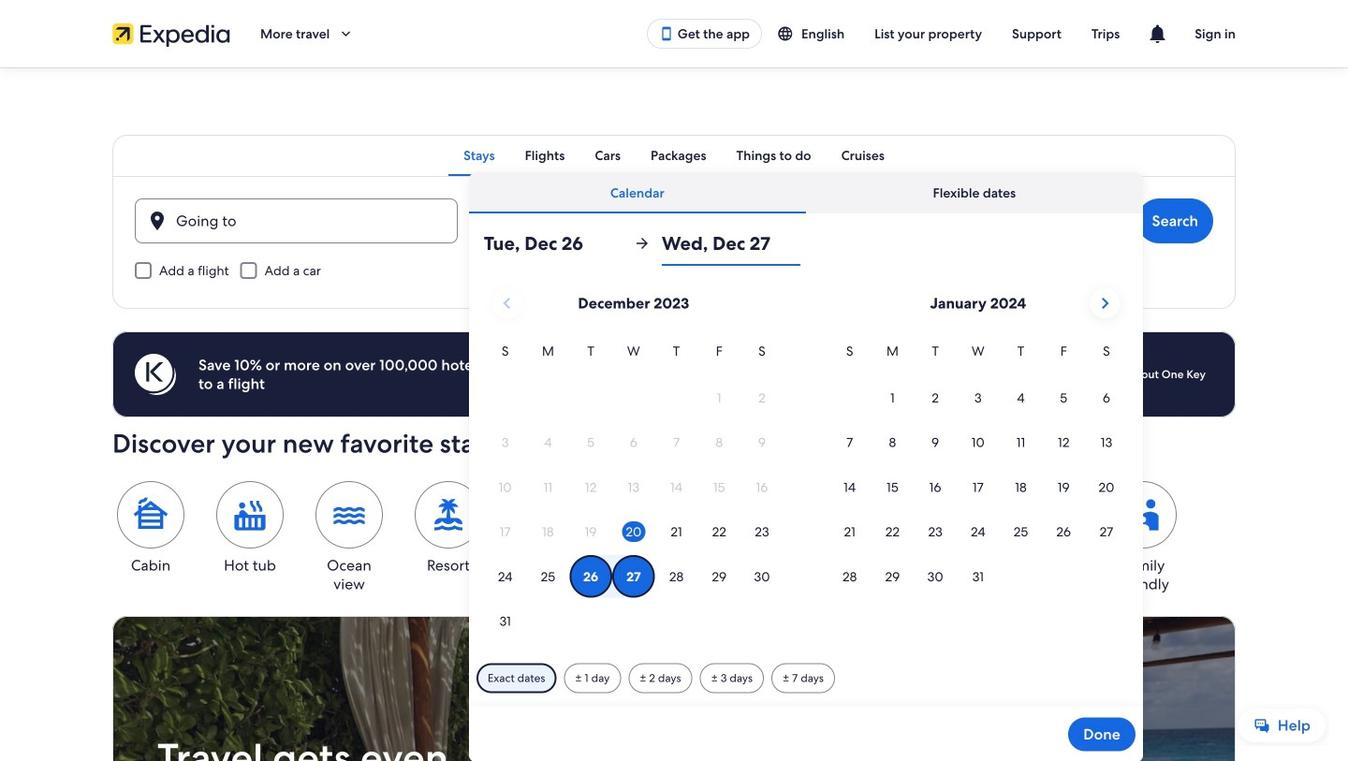 Task type: locate. For each thing, give the bounding box(es) containing it.
travel sale activities deals image
[[112, 616, 1236, 761]]

small image
[[777, 25, 802, 42]]

expedia logo image
[[112, 21, 230, 47]]

tab list
[[112, 135, 1236, 176], [469, 172, 1143, 213]]

main content
[[0, 67, 1348, 761]]

today element
[[622, 522, 645, 542]]

next month image
[[1094, 292, 1116, 315]]

application
[[484, 281, 1128, 645]]



Task type: vqa. For each thing, say whether or not it's contained in the screenshot.
10%
no



Task type: describe. For each thing, give the bounding box(es) containing it.
december 2023 element
[[484, 341, 784, 645]]

january 2024 element
[[829, 341, 1128, 600]]

communication center icon image
[[1146, 22, 1169, 45]]

download the app button image
[[659, 26, 674, 41]]

previous month image
[[496, 292, 518, 315]]

more travel image
[[337, 25, 354, 42]]

directional image
[[634, 235, 651, 252]]



